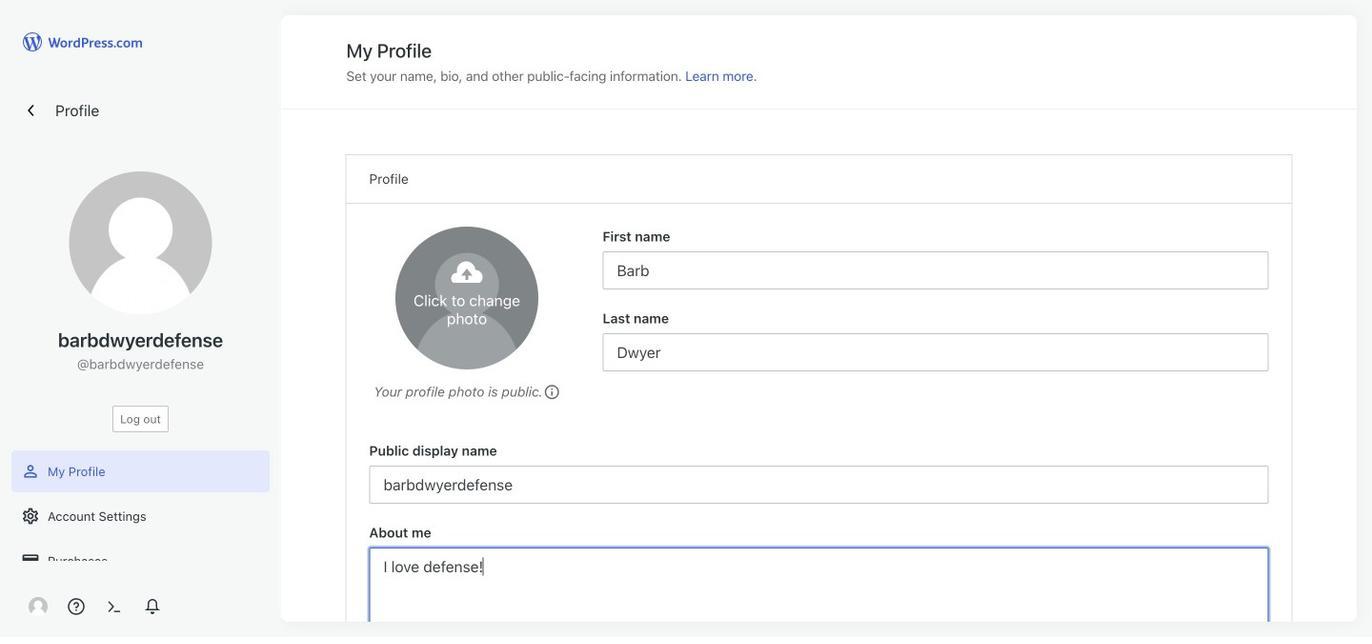 Task type: vqa. For each thing, say whether or not it's contained in the screenshot.
the middle "barbdwyerdefense" Image
yes



Task type: describe. For each thing, give the bounding box(es) containing it.
person image
[[21, 462, 40, 481]]

1 horizontal spatial barbdwyerdefense image
[[396, 227, 539, 370]]



Task type: locate. For each thing, give the bounding box(es) containing it.
main content
[[324, 15, 1315, 638]]

more information image
[[543, 383, 560, 400]]

barbdwyerdefense image
[[69, 172, 212, 315], [396, 227, 539, 370]]

credit_card image
[[21, 552, 40, 571]]

None text field
[[603, 252, 1269, 290], [603, 334, 1269, 372], [369, 466, 1269, 504], [369, 548, 1269, 636], [603, 252, 1269, 290], [603, 334, 1269, 372], [369, 466, 1269, 504], [369, 548, 1269, 636]]

group
[[603, 227, 1269, 290], [603, 309, 1269, 372], [369, 441, 1269, 504], [369, 523, 1269, 638]]

settings image
[[21, 507, 40, 526]]

0 horizontal spatial barbdwyerdefense image
[[69, 172, 212, 315]]

barbdwyerdefense image
[[29, 598, 48, 617]]



